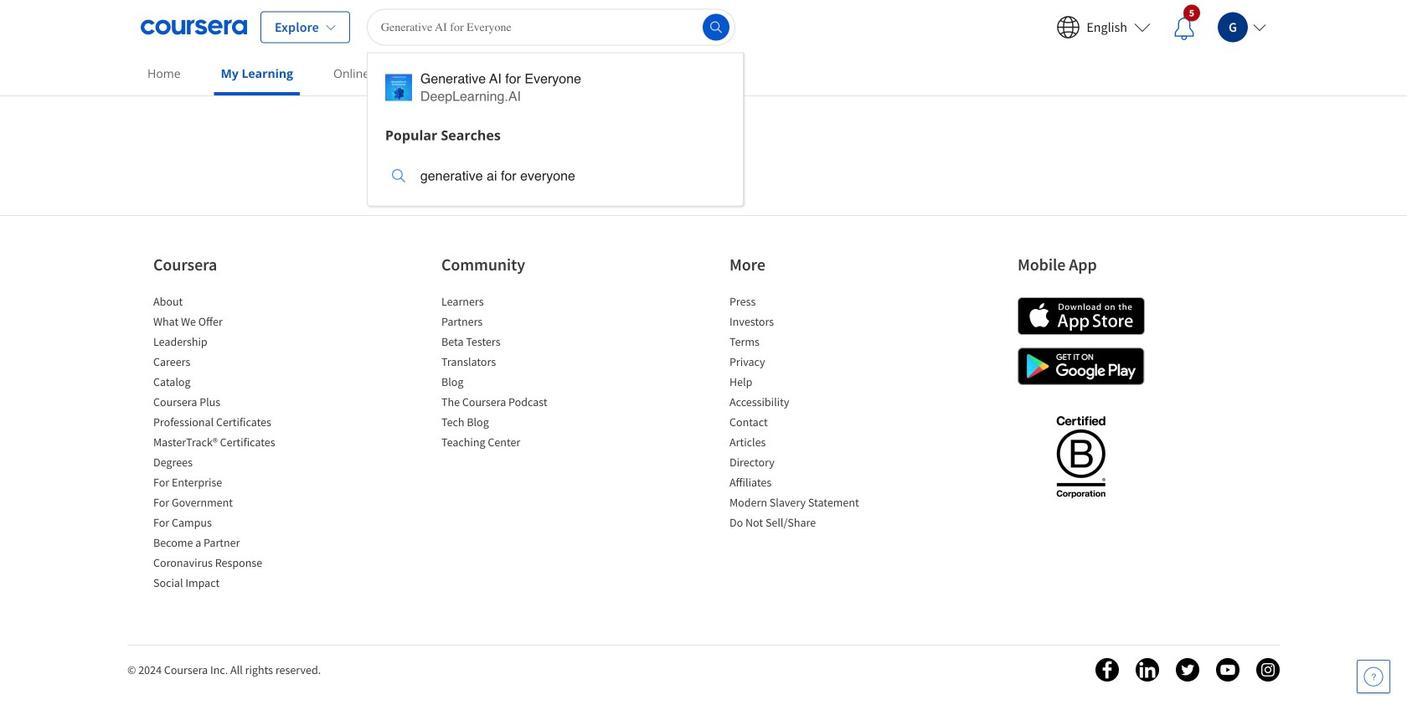 Task type: describe. For each thing, give the bounding box(es) containing it.
coursera youtube image
[[1216, 659, 1240, 682]]

1 list from the left
[[153, 293, 296, 595]]

help center image
[[1364, 667, 1384, 687]]

logo of certified b corporation image
[[1047, 406, 1116, 507]]

What do you want to learn? text field
[[367, 9, 735, 46]]

2 list from the left
[[442, 293, 584, 454]]

coursera instagram image
[[1257, 659, 1280, 682]]



Task type: locate. For each thing, give the bounding box(es) containing it.
autocomplete results list box
[[367, 52, 744, 207]]

list
[[153, 293, 296, 595], [442, 293, 584, 454], [730, 293, 872, 535]]

download on the app store image
[[1018, 297, 1145, 335]]

get it on google play image
[[1018, 348, 1145, 385]]

0 vertical spatial suggestion image image
[[385, 74, 412, 101]]

list item
[[153, 293, 296, 313], [442, 293, 584, 313], [730, 293, 872, 313], [153, 313, 296, 333], [442, 313, 584, 333], [730, 313, 872, 333], [153, 333, 296, 354], [442, 333, 584, 354], [730, 333, 872, 354], [153, 354, 296, 374], [442, 354, 584, 374], [730, 354, 872, 374], [153, 374, 296, 394], [442, 374, 584, 394], [730, 374, 872, 394], [153, 394, 296, 414], [442, 394, 584, 414], [730, 394, 872, 414], [153, 414, 296, 434], [442, 414, 584, 434], [730, 414, 872, 434], [153, 434, 296, 454], [442, 434, 584, 454], [730, 434, 872, 454], [153, 454, 296, 474], [730, 454, 872, 474], [153, 474, 296, 494], [730, 474, 872, 494], [153, 494, 296, 514], [730, 494, 872, 514], [153, 514, 296, 535], [730, 514, 872, 535], [153, 535, 296, 555], [153, 555, 296, 575], [153, 575, 296, 595]]

None search field
[[367, 9, 744, 207]]

suggestion image image
[[385, 74, 412, 101], [392, 169, 405, 183]]

coursera image
[[141, 14, 247, 41]]

coursera facebook image
[[1096, 659, 1119, 682]]

tab panel
[[141, 0, 1267, 189]]

1 vertical spatial suggestion image image
[[392, 169, 405, 183]]

1 horizontal spatial list
[[442, 293, 584, 454]]

0 horizontal spatial list
[[153, 293, 296, 595]]

3 list from the left
[[730, 293, 872, 535]]

coursera twitter image
[[1176, 659, 1200, 682]]

coursera linkedin image
[[1136, 659, 1160, 682]]

2 horizontal spatial list
[[730, 293, 872, 535]]



Task type: vqa. For each thing, say whether or not it's contained in the screenshot.
the leftmost list
yes



